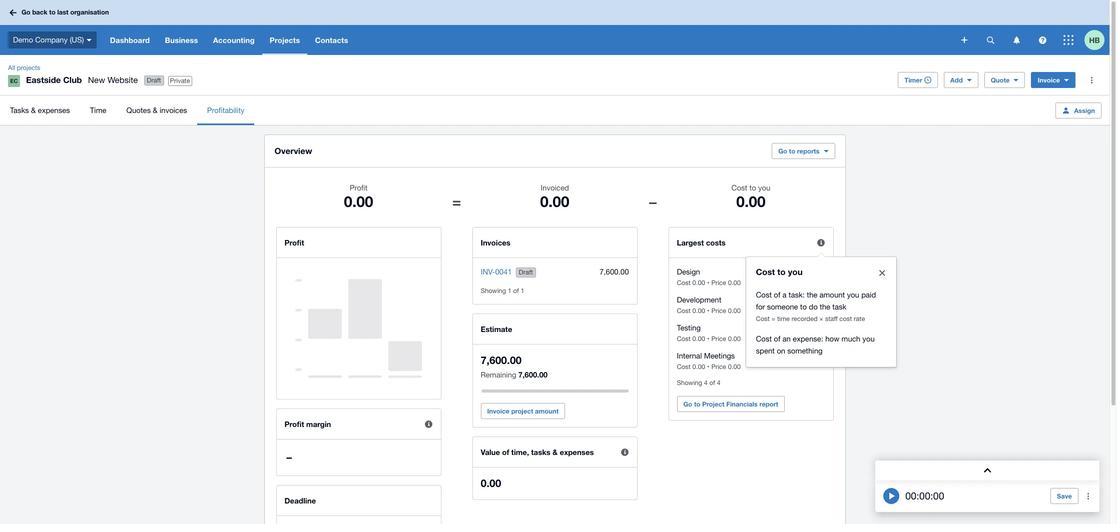 Task type: describe. For each thing, give the bounding box(es) containing it.
• for design
[[707, 279, 709, 287]]

1 4 from the left
[[704, 379, 708, 387]]

navigation containing dashboard
[[102, 25, 954, 55]]

invoiced 0.00
[[540, 184, 569, 211]]

inv-0041
[[481, 268, 512, 276]]

inv-0041 link
[[481, 268, 512, 276]]

value of time, tasks & expenses
[[481, 448, 594, 457]]

timer button
[[898, 72, 938, 88]]

profit for 0.00
[[350, 184, 367, 192]]

showing for showing 1 of 1
[[481, 287, 506, 295]]

go to reports
[[778, 147, 820, 155]]

= inside cost of a task: the amount you paid for someone to do the task cost = time recorded × staff cost rate
[[772, 315, 775, 323]]

tasks & expenses link
[[0, 96, 80, 125]]

cost inside development cost 0.00 • price 0.00
[[677, 307, 691, 315]]

tasks
[[531, 448, 550, 457]]

(us)
[[70, 35, 84, 44]]

spent
[[756, 347, 775, 355]]

ec
[[10, 78, 18, 84]]

add
[[950, 76, 963, 84]]

estimate
[[481, 325, 512, 334]]

price for development
[[711, 307, 726, 315]]

go back to last organisation link
[[6, 4, 115, 21]]

cost inside design cost 0.00 • price 0.00
[[677, 279, 691, 287]]

to for go to reports
[[789, 147, 795, 155]]

club
[[63, 75, 82, 85]]

2 1 from the left
[[521, 287, 524, 295]]

time
[[777, 315, 790, 323]]

svg image up quote
[[987, 36, 994, 44]]

meetings
[[704, 352, 735, 360]]

assign button
[[1056, 102, 1102, 118]]

7,600.00 for 7,600.00 remaining 7,600.00
[[481, 354, 522, 367]]

organisation
[[70, 8, 109, 16]]

close image
[[872, 263, 892, 283]]

• for testing
[[707, 335, 709, 343]]

2 vertical spatial 7,600.00
[[518, 370, 548, 379]]

a
[[783, 291, 787, 299]]

demo company (us) button
[[0, 25, 102, 55]]

design
[[677, 268, 700, 276]]

00:00:00
[[905, 490, 944, 502]]

largest
[[677, 238, 704, 247]]

demo company (us)
[[13, 35, 84, 44]]

time
[[90, 106, 106, 114]]

project
[[702, 400, 725, 408]]

0.00 inside cost to you 0.00
[[736, 193, 766, 211]]

1 vertical spatial draft
[[519, 269, 533, 276]]

website
[[107, 75, 138, 85]]

hb button
[[1085, 25, 1110, 55]]

2 horizontal spatial svg image
[[961, 37, 967, 43]]

invoices
[[481, 238, 510, 247]]

invoice project amount button
[[481, 403, 565, 419]]

design cost 0.00 • price 0.00
[[677, 268, 741, 287]]

time link
[[80, 96, 116, 125]]

task:
[[789, 291, 805, 299]]

expense:
[[793, 335, 823, 343]]

no profit information available image
[[295, 268, 422, 389]]

for
[[756, 303, 765, 311]]

project
[[511, 407, 533, 415]]

on
[[777, 347, 785, 355]]

• for development
[[707, 307, 709, 315]]

go for go back to last organisation
[[22, 8, 30, 16]]

−
[[648, 193, 657, 211]]

–
[[287, 451, 292, 464]]

development
[[677, 296, 721, 304]]

cost inside internal meetings cost 0.00 • price 0.00
[[677, 363, 691, 371]]

cost to you
[[756, 267, 803, 277]]

more info image for largest costs
[[811, 233, 831, 253]]

costs
[[706, 238, 726, 247]]

& for tasks
[[31, 106, 36, 114]]

0 horizontal spatial expenses
[[38, 106, 70, 114]]

go to project financials report button
[[677, 396, 785, 412]]

svg image up quote popup button
[[1013, 36, 1020, 44]]

1 vertical spatial expenses
[[560, 448, 594, 457]]

quote
[[991, 76, 1010, 84]]

profit 0.00
[[344, 184, 373, 211]]

amount inside cost of a task: the amount you paid for someone to do the task cost = time recorded × staff cost rate
[[820, 291, 845, 299]]

profitability link
[[197, 96, 254, 125]]

private
[[170, 77, 190, 85]]

cost of a task: the amount you paid for someone to do the task cost = time recorded × staff cost rate
[[756, 291, 876, 323]]

go to project financials report
[[683, 400, 778, 408]]

quotes
[[126, 106, 151, 114]]

0 vertical spatial the
[[807, 291, 817, 299]]

paid
[[861, 291, 876, 299]]

contacts
[[315, 36, 348, 45]]

of for cost of a task: the amount you paid for someone to do the task cost = time recorded × staff cost rate
[[774, 291, 780, 299]]

new website
[[88, 75, 138, 85]]

showing for showing 4 of 4
[[677, 379, 702, 387]]

projects
[[270, 36, 300, 45]]

7,600.00 remaining 7,600.00
[[481, 354, 548, 379]]

you inside cost of an expense: how much you spent on something
[[862, 335, 875, 343]]

svg image up invoice popup button
[[1039, 36, 1046, 44]]

margin
[[306, 420, 331, 429]]

internal meetings cost 0.00 • price 0.00
[[677, 352, 741, 371]]

1 vertical spatial more options image
[[1079, 486, 1099, 506]]

svg image inside go back to last organisation link
[[10, 9, 17, 16]]

value
[[481, 448, 500, 457]]



Task type: locate. For each thing, give the bounding box(es) containing it.
&
[[31, 106, 36, 114], [153, 106, 158, 114], [553, 448, 558, 457]]

svg image inside demo company (us) popup button
[[86, 39, 91, 41]]

price down the meetings
[[711, 363, 726, 371]]

4 up "project"
[[717, 379, 721, 387]]

quote button
[[984, 72, 1025, 88]]

• up development
[[707, 279, 709, 287]]

quotes & invoices
[[126, 106, 187, 114]]

1 vertical spatial amount
[[535, 407, 559, 415]]

back
[[32, 8, 47, 16]]

add button
[[944, 72, 978, 88]]

svg image up the add popup button
[[961, 37, 967, 43]]

tasks
[[10, 106, 29, 114]]

0 horizontal spatial go
[[22, 8, 30, 16]]

1 vertical spatial go
[[778, 147, 787, 155]]

of inside cost of a task: the amount you paid for someone to do the task cost = time recorded × staff cost rate
[[774, 291, 780, 299]]

2 horizontal spatial &
[[553, 448, 558, 457]]

amount inside "button"
[[535, 407, 559, 415]]

invoice inside popup button
[[1038, 76, 1060, 84]]

0 horizontal spatial =
[[452, 193, 461, 211]]

2 vertical spatial go
[[683, 400, 692, 408]]

1 price from the top
[[711, 279, 726, 287]]

×
[[819, 315, 823, 323]]

all
[[8, 64, 15, 72]]

2 vertical spatial profit
[[285, 420, 304, 429]]

to for cost to you 0.00
[[749, 184, 756, 192]]

3 • from the top
[[707, 335, 709, 343]]

recorded
[[792, 315, 818, 323]]

4 price from the top
[[711, 363, 726, 371]]

quotes & invoices link
[[116, 96, 197, 125]]

1 horizontal spatial draft
[[519, 269, 533, 276]]

staff
[[825, 315, 838, 323]]

1 vertical spatial showing
[[677, 379, 702, 387]]

cost
[[732, 184, 747, 192], [756, 267, 775, 277], [677, 279, 691, 287], [756, 291, 772, 299], [677, 307, 691, 315], [756, 315, 770, 323], [756, 335, 772, 343], [677, 335, 691, 343], [677, 363, 691, 371]]

invoice
[[1038, 76, 1060, 84], [487, 407, 510, 415]]

go inside button
[[683, 400, 692, 408]]

profitability
[[207, 106, 244, 114]]

1
[[508, 287, 511, 295], [521, 287, 524, 295]]

you inside cost of a task: the amount you paid for someone to do the task cost = time recorded × staff cost rate
[[847, 291, 859, 299]]

price inside design cost 0.00 • price 0.00
[[711, 279, 726, 287]]

more options image up assign
[[1082, 70, 1102, 90]]

banner containing hb
[[0, 0, 1110, 55]]

go left the back
[[22, 8, 30, 16]]

0 vertical spatial =
[[452, 193, 461, 211]]

tasks & expenses
[[10, 106, 70, 114]]

invoice left project
[[487, 407, 510, 415]]

showing down the inv-0041 link
[[481, 287, 506, 295]]

1 vertical spatial more info image
[[615, 442, 635, 462]]

• inside design cost 0.00 • price 0.00
[[707, 279, 709, 287]]

1 vertical spatial profit
[[285, 238, 304, 247]]

3 price from the top
[[711, 335, 726, 343]]

cost inside cost to you 0.00
[[732, 184, 747, 192]]

largest costs
[[677, 238, 726, 247]]

• down development
[[707, 307, 709, 315]]

more options image right the save
[[1079, 486, 1099, 506]]

svg image
[[1064, 35, 1074, 45], [987, 36, 994, 44], [1013, 36, 1020, 44], [1039, 36, 1046, 44]]

profit for margin
[[285, 420, 304, 429]]

invoiced
[[541, 184, 569, 192]]

• inside internal meetings cost 0.00 • price 0.00
[[707, 363, 709, 371]]

you inside cost to you 0.00
[[758, 184, 770, 192]]

go left "reports"
[[778, 147, 787, 155]]

hb
[[1089, 35, 1100, 44]]

of for value of time, tasks & expenses
[[502, 448, 509, 457]]

invoice project amount
[[487, 407, 559, 415]]

price for design
[[711, 279, 726, 287]]

rate
[[854, 315, 865, 323]]

0 vertical spatial amount
[[820, 291, 845, 299]]

price inside development cost 0.00 • price 0.00
[[711, 307, 726, 315]]

projects button
[[262, 25, 308, 55]]

save
[[1057, 492, 1072, 500]]

deadline
[[285, 496, 316, 505]]

of inside cost of an expense: how much you spent on something
[[774, 335, 780, 343]]

eastside
[[26, 75, 61, 85]]

0 vertical spatial more options image
[[1082, 70, 1102, 90]]

overview
[[275, 146, 312, 156]]

go for go to project financials report
[[683, 400, 692, 408]]

svg image left hb
[[1064, 35, 1074, 45]]

eastside club
[[26, 75, 82, 85]]

4
[[704, 379, 708, 387], [717, 379, 721, 387]]

showing down "internal"
[[677, 379, 702, 387]]

2 • from the top
[[707, 307, 709, 315]]

svg image left the back
[[10, 9, 17, 16]]

price inside internal meetings cost 0.00 • price 0.00
[[711, 363, 726, 371]]

accounting button
[[206, 25, 262, 55]]

price
[[711, 279, 726, 287], [711, 307, 726, 315], [711, 335, 726, 343], [711, 363, 726, 371]]

1 horizontal spatial &
[[153, 106, 158, 114]]

0 horizontal spatial more info image
[[615, 442, 635, 462]]

more info image
[[811, 233, 831, 253], [615, 442, 635, 462]]

testing cost 0.00 • price 0.00
[[677, 324, 741, 343]]

0 horizontal spatial 1
[[508, 287, 511, 295]]

new
[[88, 75, 105, 85]]

internal
[[677, 352, 702, 360]]

company
[[35, 35, 68, 44]]

invoice for invoice project amount
[[487, 407, 510, 415]]

1 1 from the left
[[508, 287, 511, 295]]

invoice for invoice
[[1038, 76, 1060, 84]]

0 horizontal spatial invoice
[[487, 407, 510, 415]]

0 vertical spatial draft
[[147, 77, 161, 84]]

remaining
[[481, 371, 516, 379]]

0 horizontal spatial draft
[[147, 77, 161, 84]]

1 horizontal spatial more info image
[[811, 233, 831, 253]]

1 horizontal spatial 1
[[521, 287, 524, 295]]

dashboard
[[110, 36, 150, 45]]

1 horizontal spatial go
[[683, 400, 692, 408]]

7,600.00 for 7,600.00
[[600, 268, 629, 276]]

to for cost to you
[[777, 267, 786, 277]]

0 horizontal spatial amount
[[535, 407, 559, 415]]

amount up task at the bottom of the page
[[820, 291, 845, 299]]

7,600.00
[[600, 268, 629, 276], [481, 354, 522, 367], [518, 370, 548, 379]]

1 horizontal spatial svg image
[[86, 39, 91, 41]]

0 horizontal spatial 4
[[704, 379, 708, 387]]

0 horizontal spatial &
[[31, 106, 36, 114]]

0 horizontal spatial showing
[[481, 287, 506, 295]]

cost inside cost of an expense: how much you spent on something
[[756, 335, 772, 343]]

last
[[57, 8, 69, 16]]

someone
[[767, 303, 798, 311]]

•
[[707, 279, 709, 287], [707, 307, 709, 315], [707, 335, 709, 343], [707, 363, 709, 371]]

0 horizontal spatial the
[[807, 291, 817, 299]]

save button
[[1050, 488, 1079, 504]]

to inside cost to you 0.00
[[749, 184, 756, 192]]

• down the meetings
[[707, 363, 709, 371]]

1 horizontal spatial 4
[[717, 379, 721, 387]]

assign
[[1074, 106, 1095, 114]]

0 vertical spatial showing
[[481, 287, 506, 295]]

cost inside testing cost 0.00 • price 0.00
[[677, 335, 691, 343]]

price up development cost 0.00 • price 0.00 in the bottom of the page
[[711, 279, 726, 287]]

more info image for value of time, tasks & expenses
[[615, 442, 635, 462]]

invoice inside "button"
[[487, 407, 510, 415]]

0 vertical spatial invoice
[[1038, 76, 1060, 84]]

testing
[[677, 324, 701, 332]]

more options image
[[1082, 70, 1102, 90], [1079, 486, 1099, 506]]

1 horizontal spatial amount
[[820, 291, 845, 299]]

price for testing
[[711, 335, 726, 343]]

1 horizontal spatial the
[[820, 303, 830, 311]]

0 vertical spatial 7,600.00
[[600, 268, 629, 276]]

all projects link
[[4, 63, 44, 73]]

amount right project
[[535, 407, 559, 415]]

to
[[49, 8, 55, 16], [789, 147, 795, 155], [749, 184, 756, 192], [777, 267, 786, 277], [800, 303, 807, 311], [694, 400, 700, 408]]

1 vertical spatial the
[[820, 303, 830, 311]]

1 vertical spatial =
[[772, 315, 775, 323]]

go for go to reports
[[778, 147, 787, 155]]

much
[[842, 335, 860, 343]]

to inside popup button
[[789, 147, 795, 155]]

cost to you dialog
[[746, 257, 896, 367]]

invoice up assign button on the right top
[[1038, 76, 1060, 84]]

to for go to project financials report
[[694, 400, 700, 408]]

go to reports button
[[772, 143, 835, 159]]

more info image
[[419, 414, 439, 434]]

cost to you 0.00
[[732, 184, 770, 211]]

all projects
[[8, 64, 40, 72]]

0 horizontal spatial svg image
[[10, 9, 17, 16]]

cost of an expense: how much you spent on something
[[756, 335, 875, 355]]

something
[[787, 347, 823, 355]]

cost
[[839, 315, 852, 323]]

an
[[783, 335, 791, 343]]

projects
[[17, 64, 40, 72]]

2 horizontal spatial go
[[778, 147, 787, 155]]

profit margin
[[285, 420, 331, 429]]

the right do
[[820, 303, 830, 311]]

price down development
[[711, 307, 726, 315]]

1 horizontal spatial expenses
[[560, 448, 594, 457]]

draft right 0041
[[519, 269, 533, 276]]

profit inside profit 0.00
[[350, 184, 367, 192]]

1 vertical spatial invoice
[[487, 407, 510, 415]]

reports
[[797, 147, 820, 155]]

time,
[[511, 448, 529, 457]]

invoice button
[[1031, 72, 1076, 88]]

the up do
[[807, 291, 817, 299]]

2 4 from the left
[[717, 379, 721, 387]]

0 vertical spatial go
[[22, 8, 30, 16]]

1 horizontal spatial showing
[[677, 379, 702, 387]]

0 vertical spatial profit
[[350, 184, 367, 192]]

price up the meetings
[[711, 335, 726, 343]]

1 horizontal spatial invoice
[[1038, 76, 1060, 84]]

svg image right (us)
[[86, 39, 91, 41]]

report
[[759, 400, 778, 408]]

svg image
[[10, 9, 17, 16], [961, 37, 967, 43], [86, 39, 91, 41]]

4 down internal meetings cost 0.00 • price 0.00
[[704, 379, 708, 387]]

business button
[[157, 25, 206, 55]]

• inside development cost 0.00 • price 0.00
[[707, 307, 709, 315]]

navigation
[[102, 25, 954, 55]]

demo
[[13, 35, 33, 44]]

0041
[[495, 268, 512, 276]]

• up the meetings
[[707, 335, 709, 343]]

1 vertical spatial 7,600.00
[[481, 354, 522, 367]]

amount
[[820, 291, 845, 299], [535, 407, 559, 415]]

& for quotes
[[153, 106, 158, 114]]

1 horizontal spatial =
[[772, 315, 775, 323]]

start timer image
[[883, 488, 899, 504]]

contacts button
[[308, 25, 356, 55]]

0 vertical spatial expenses
[[38, 106, 70, 114]]

inv-
[[481, 268, 495, 276]]

to inside button
[[694, 400, 700, 408]]

go inside popup button
[[778, 147, 787, 155]]

0 vertical spatial more info image
[[811, 233, 831, 253]]

go back to last organisation
[[22, 8, 109, 16]]

of for cost of an expense: how much you spent on something
[[774, 335, 780, 343]]

dashboard link
[[102, 25, 157, 55]]

task
[[832, 303, 847, 311]]

go down showing 4 of 4
[[683, 400, 692, 408]]

development cost 0.00 • price 0.00
[[677, 296, 741, 315]]

business
[[165, 36, 198, 45]]

expenses right tasks
[[560, 448, 594, 457]]

expenses down the eastside club
[[38, 106, 70, 114]]

accounting
[[213, 36, 255, 45]]

2 price from the top
[[711, 307, 726, 315]]

the
[[807, 291, 817, 299], [820, 303, 830, 311]]

draft left private
[[147, 77, 161, 84]]

to inside cost of a task: the amount you paid for someone to do the task cost = time recorded × staff cost rate
[[800, 303, 807, 311]]

banner
[[0, 0, 1110, 55]]

price inside testing cost 0.00 • price 0.00
[[711, 335, 726, 343]]

1 • from the top
[[707, 279, 709, 287]]

draft
[[147, 77, 161, 84], [519, 269, 533, 276]]

4 • from the top
[[707, 363, 709, 371]]

• inside testing cost 0.00 • price 0.00
[[707, 335, 709, 343]]



Task type: vqa. For each thing, say whether or not it's contained in the screenshot.
"All"
yes



